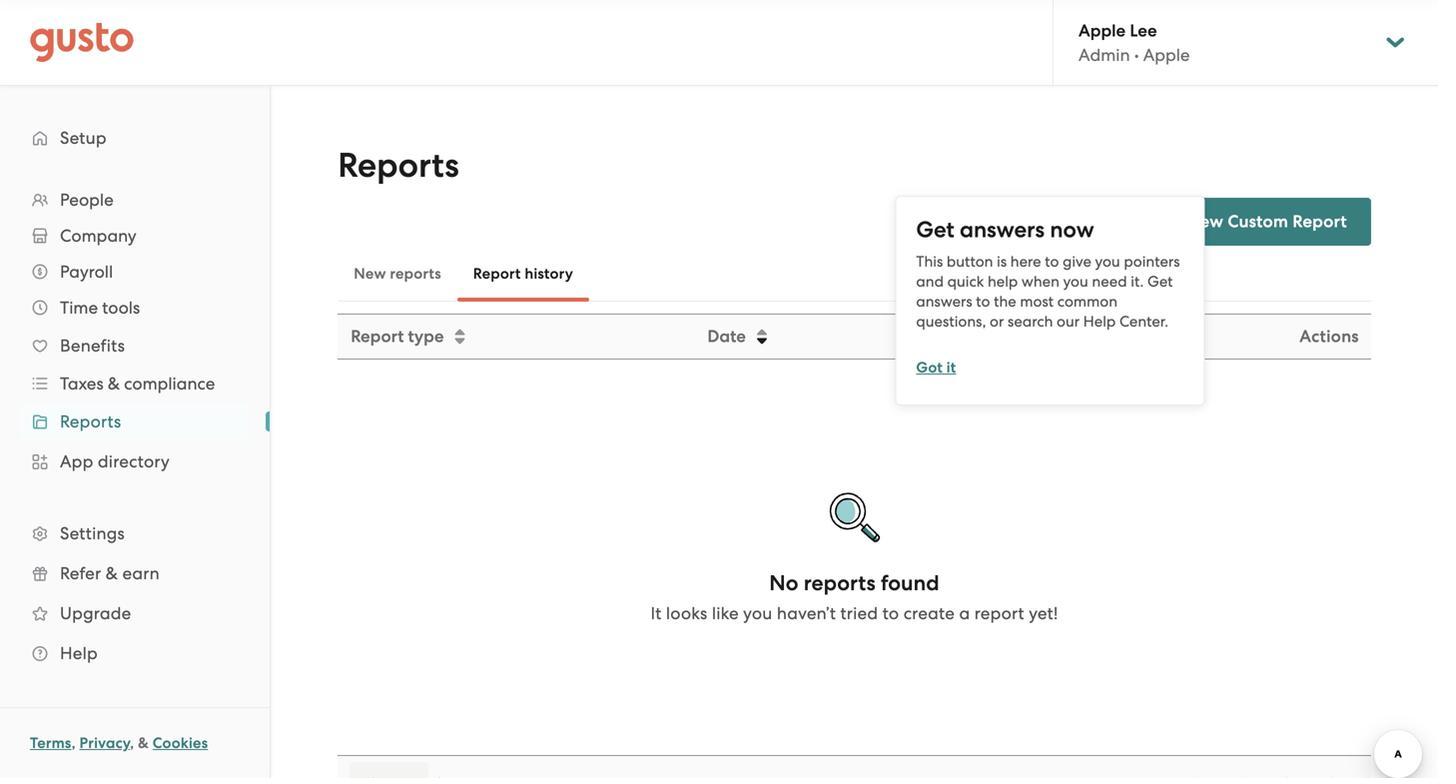 Task type: describe. For each thing, give the bounding box(es) containing it.
benefits link
[[20, 328, 250, 364]]

report type button
[[339, 316, 694, 358]]

settings link
[[20, 515, 250, 551]]

reports for new
[[390, 265, 441, 283]]

looks
[[666, 603, 708, 623]]

admin
[[1079, 45, 1130, 65]]

•
[[1135, 45, 1139, 65]]

reports tab list
[[338, 246, 1371, 302]]

app
[[60, 452, 93, 472]]

0 horizontal spatial apple
[[1079, 20, 1126, 41]]

a
[[959, 603, 970, 623]]

settings
[[60, 523, 125, 543]]

2 vertical spatial &
[[138, 734, 149, 752]]

refer & earn
[[60, 563, 160, 583]]

terms , privacy , & cookies
[[30, 734, 208, 752]]

report history tab panel
[[338, 314, 1371, 778]]

got it button
[[916, 355, 956, 379]]

taxes & compliance
[[60, 374, 215, 394]]

taxes & compliance button
[[20, 366, 250, 402]]

custom
[[1228, 211, 1289, 232]]

upgrade
[[60, 603, 131, 623]]

people button
[[20, 182, 250, 218]]

this
[[916, 252, 943, 270]]

tried
[[841, 603, 878, 623]]

setup link
[[20, 120, 250, 156]]

refer
[[60, 563, 101, 583]]

new custom report
[[1187, 211, 1347, 232]]

terms link
[[30, 734, 72, 752]]

time tools
[[60, 298, 140, 318]]

faqs
[[1074, 212, 1115, 232]]

questions,
[[916, 312, 986, 330]]

app directory
[[60, 452, 170, 472]]

0 vertical spatial report
[[1293, 211, 1347, 232]]

earn
[[122, 563, 160, 583]]

status
[[928, 326, 978, 347]]

report history button
[[457, 250, 589, 298]]

and
[[916, 272, 944, 290]]

tools
[[102, 298, 140, 318]]

privacy
[[79, 734, 130, 752]]

it.
[[1131, 272, 1144, 290]]

1 vertical spatial answers
[[916, 292, 973, 310]]

search
[[1008, 312, 1053, 330]]

found
[[881, 571, 940, 596]]

payroll button
[[20, 254, 250, 290]]

help link
[[20, 635, 250, 671]]

2 , from the left
[[130, 734, 134, 752]]

reports link
[[20, 404, 250, 440]]

1 horizontal spatial get
[[1148, 272, 1173, 290]]

pointers
[[1124, 252, 1180, 270]]

quick
[[948, 272, 984, 290]]

button
[[947, 252, 993, 270]]

reports inside gusto navigation element
[[60, 412, 121, 432]]

get answers now this button is here to give you pointers and quick help when you need it. get answers to the most common questions, or search our help center.
[[916, 217, 1180, 330]]

is
[[997, 252, 1007, 270]]

help
[[988, 272, 1018, 290]]

most
[[1020, 292, 1054, 310]]

report history table element
[[338, 755, 1371, 778]]

type
[[408, 326, 444, 347]]

compliance
[[124, 374, 215, 394]]

gusto navigation element
[[0, 86, 270, 705]]

center.
[[1120, 312, 1169, 330]]

0 vertical spatial get
[[916, 217, 955, 243]]

haven't
[[777, 603, 836, 623]]

cookies button
[[153, 731, 208, 755]]

1 vertical spatial to
[[976, 292, 990, 310]]

no
[[769, 571, 799, 596]]

home image
[[30, 22, 134, 62]]



Task type: locate. For each thing, give the bounding box(es) containing it.
setup
[[60, 128, 107, 148]]

2 vertical spatial to
[[883, 603, 899, 623]]

new left custom
[[1187, 211, 1224, 232]]

answers
[[960, 217, 1045, 243], [916, 292, 973, 310]]

apple lee admin • apple
[[1079, 20, 1190, 65]]

1 horizontal spatial report
[[473, 265, 521, 283]]

0 vertical spatial help
[[1084, 312, 1116, 330]]

reports up type at top
[[390, 265, 441, 283]]

company
[[60, 226, 137, 246]]

help down common
[[1084, 312, 1116, 330]]

1 vertical spatial list
[[1172, 762, 1359, 778]]

2 vertical spatial report
[[351, 326, 404, 347]]

report
[[1293, 211, 1347, 232], [473, 265, 521, 283], [351, 326, 404, 347]]

& left cookies
[[138, 734, 149, 752]]

0 horizontal spatial list
[[0, 182, 270, 673]]

reports up "tried"
[[804, 571, 876, 596]]

, left cookies
[[130, 734, 134, 752]]

& right taxes
[[108, 374, 120, 394]]

no reports found it looks like you haven't tried to create a report yet!
[[651, 571, 1058, 623]]

2 horizontal spatial to
[[1045, 252, 1059, 270]]

report inside button
[[351, 326, 404, 347]]

date
[[708, 326, 746, 347]]

get down "pointers"
[[1148, 272, 1173, 290]]

date button
[[696, 316, 914, 358]]

our
[[1057, 312, 1080, 330]]

to up when
[[1045, 252, 1059, 270]]

upgrade link
[[20, 595, 250, 631]]

1 horizontal spatial to
[[976, 292, 990, 310]]

answers up questions,
[[916, 292, 973, 310]]

here
[[1011, 252, 1041, 270]]

apple up admin
[[1079, 20, 1126, 41]]

or
[[990, 312, 1004, 330]]

& inside dropdown button
[[108, 374, 120, 394]]

like
[[712, 603, 739, 623]]

company button
[[20, 218, 250, 254]]

got it
[[916, 358, 956, 376]]

2 horizontal spatial report
[[1293, 211, 1347, 232]]

apple right •
[[1144, 45, 1190, 65]]

now
[[1050, 217, 1095, 243]]

the
[[994, 292, 1017, 310]]

help down upgrade
[[60, 643, 98, 663]]

0 horizontal spatial new
[[354, 265, 386, 283]]

0 vertical spatial you
[[1095, 252, 1121, 270]]

new inside button
[[354, 265, 386, 283]]

&
[[108, 374, 120, 394], [106, 563, 118, 583], [138, 734, 149, 752]]

1 vertical spatial apple
[[1144, 45, 1190, 65]]

history
[[525, 265, 573, 283]]

it
[[651, 603, 662, 623]]

reports inside the no reports found it looks like you haven't tried to create a report yet!
[[804, 571, 876, 596]]

list
[[0, 182, 270, 673], [1172, 762, 1359, 778]]

help inside gusto navigation element
[[60, 643, 98, 663]]

faqs button
[[1050, 210, 1115, 234]]

1 vertical spatial report
[[473, 265, 521, 283]]

report history
[[473, 265, 573, 283]]

1 horizontal spatial help
[[1084, 312, 1116, 330]]

benefits
[[60, 336, 125, 356]]

& left earn
[[106, 563, 118, 583]]

0 vertical spatial to
[[1045, 252, 1059, 270]]

cookies
[[153, 734, 208, 752]]

report for type
[[351, 326, 404, 347]]

taxes
[[60, 374, 104, 394]]

terms
[[30, 734, 72, 752]]

report left history
[[473, 265, 521, 283]]

privacy link
[[79, 734, 130, 752]]

yet!
[[1029, 603, 1058, 623]]

1 horizontal spatial apple
[[1144, 45, 1190, 65]]

0 horizontal spatial you
[[743, 603, 773, 623]]

help inside get answers now this button is here to give you pointers and quick help when you need it. get answers to the most common questions, or search our help center.
[[1084, 312, 1116, 330]]

& for compliance
[[108, 374, 120, 394]]

common
[[1058, 292, 1118, 310]]

1 horizontal spatial new
[[1187, 211, 1224, 232]]

0 vertical spatial reports
[[338, 145, 459, 186]]

0 vertical spatial apple
[[1079, 20, 1126, 41]]

report
[[975, 603, 1025, 623]]

report for history
[[473, 265, 521, 283]]

1 horizontal spatial you
[[1063, 272, 1089, 290]]

reports
[[390, 265, 441, 283], [804, 571, 876, 596]]

you
[[1095, 252, 1121, 270], [1063, 272, 1089, 290], [743, 603, 773, 623]]

you up need
[[1095, 252, 1121, 270]]

0 horizontal spatial get
[[916, 217, 955, 243]]

app directory link
[[20, 444, 250, 479]]

1 vertical spatial reports
[[804, 571, 876, 596]]

0 horizontal spatial report
[[351, 326, 404, 347]]

0 vertical spatial list
[[0, 182, 270, 673]]

0 horizontal spatial reports
[[390, 265, 441, 283]]

payroll
[[60, 262, 113, 282]]

refer & earn link
[[20, 555, 250, 591]]

0 horizontal spatial ,
[[72, 734, 76, 752]]

1 horizontal spatial reports
[[338, 145, 459, 186]]

new
[[1187, 211, 1224, 232], [354, 265, 386, 283]]

0 horizontal spatial to
[[883, 603, 899, 623]]

& for earn
[[106, 563, 118, 583]]

0 horizontal spatial help
[[60, 643, 98, 663]]

1 vertical spatial &
[[106, 563, 118, 583]]

to left the
[[976, 292, 990, 310]]

get up this
[[916, 217, 955, 243]]

list for gusto navigation element
[[0, 182, 270, 673]]

0 horizontal spatial reports
[[60, 412, 121, 432]]

0 vertical spatial reports
[[390, 265, 441, 283]]

you down give
[[1063, 272, 1089, 290]]

new reports
[[354, 265, 441, 283]]

when
[[1022, 272, 1060, 290]]

answers up is
[[960, 217, 1045, 243]]

it
[[947, 358, 956, 376]]

0 vertical spatial new
[[1187, 211, 1224, 232]]

new custom report link
[[1139, 198, 1371, 246]]

reports
[[338, 145, 459, 186], [60, 412, 121, 432]]

list containing people
[[0, 182, 270, 673]]

you right like
[[743, 603, 773, 623]]

1 , from the left
[[72, 734, 76, 752]]

report left type at top
[[351, 326, 404, 347]]

reports inside button
[[390, 265, 441, 283]]

new for new custom report
[[1187, 211, 1224, 232]]

1 horizontal spatial ,
[[130, 734, 134, 752]]

status button
[[916, 316, 1162, 358]]

1 vertical spatial new
[[354, 265, 386, 283]]

1 horizontal spatial reports
[[804, 571, 876, 596]]

got
[[916, 358, 943, 376]]

1 vertical spatial reports
[[60, 412, 121, 432]]

1 vertical spatial you
[[1063, 272, 1089, 290]]

report type
[[351, 326, 444, 347]]

1 horizontal spatial list
[[1172, 762, 1359, 778]]

get
[[916, 217, 955, 243], [1148, 272, 1173, 290]]

new up report type
[[354, 265, 386, 283]]

0 vertical spatial &
[[108, 374, 120, 394]]

list for the report history table element
[[1172, 762, 1359, 778]]

actions
[[1300, 326, 1359, 347]]

you inside the no reports found it looks like you haven't tried to create a report yet!
[[743, 603, 773, 623]]

1 vertical spatial help
[[60, 643, 98, 663]]

list inside the report history table element
[[1172, 762, 1359, 778]]

need
[[1092, 272, 1127, 290]]

to right "tried"
[[883, 603, 899, 623]]

1 vertical spatial get
[[1148, 272, 1173, 290]]

lee
[[1130, 20, 1157, 41]]

, left privacy
[[72, 734, 76, 752]]

create
[[904, 603, 955, 623]]

time tools button
[[20, 290, 250, 326]]

new for new reports
[[354, 265, 386, 283]]

people
[[60, 190, 114, 210]]

to inside the no reports found it looks like you haven't tried to create a report yet!
[[883, 603, 899, 623]]

report right custom
[[1293, 211, 1347, 232]]

2 horizontal spatial you
[[1095, 252, 1121, 270]]

2 vertical spatial you
[[743, 603, 773, 623]]

to
[[1045, 252, 1059, 270], [976, 292, 990, 310], [883, 603, 899, 623]]

give
[[1063, 252, 1092, 270]]

report inside button
[[473, 265, 521, 283]]

0 vertical spatial answers
[[960, 217, 1045, 243]]

directory
[[98, 452, 170, 472]]

reports for no
[[804, 571, 876, 596]]

new reports button
[[338, 250, 457, 298]]

time
[[60, 298, 98, 318]]



Task type: vqa. For each thing, say whether or not it's contained in the screenshot.
THE CHOOSE A PLAN
no



